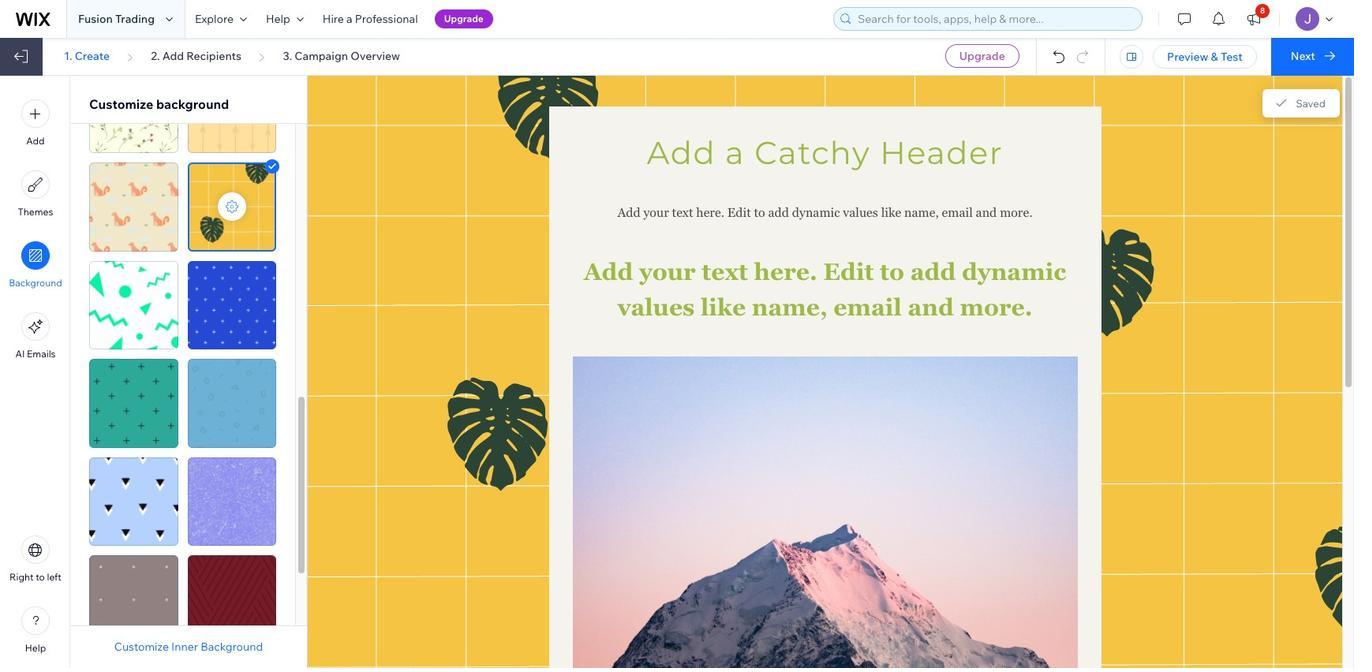 Task type: locate. For each thing, give the bounding box(es) containing it.
1.
[[64, 49, 72, 63]]

1 horizontal spatial dynamic
[[962, 258, 1067, 286]]

Search for tools, apps, help & more... field
[[854, 8, 1138, 30]]

0 vertical spatial more.
[[1001, 205, 1033, 220]]

values
[[844, 205, 879, 220], [618, 294, 695, 321]]

1 horizontal spatial text
[[702, 258, 749, 286]]

0 horizontal spatial like
[[701, 294, 746, 321]]

1 vertical spatial text
[[702, 258, 749, 286]]

a left catchy
[[726, 133, 746, 172]]

1 vertical spatial background
[[201, 640, 263, 655]]

0 vertical spatial a
[[347, 12, 353, 26]]

1 vertical spatial help button
[[21, 607, 50, 655]]

0 vertical spatial upgrade
[[444, 13, 484, 24]]

1 horizontal spatial email
[[942, 205, 973, 220]]

2. add recipients
[[151, 49, 242, 63]]

help
[[266, 12, 290, 26], [25, 643, 46, 655]]

1 vertical spatial edit
[[824, 258, 874, 286]]

help up 3.
[[266, 12, 290, 26]]

ai
[[15, 348, 25, 360]]

1 vertical spatial upgrade button
[[946, 44, 1020, 68]]

1. create link
[[64, 49, 110, 63]]

0 horizontal spatial background
[[9, 277, 62, 289]]

1 vertical spatial and
[[908, 294, 955, 321]]

1 vertical spatial here.
[[755, 258, 818, 286]]

values inside add your text here. edit to add dynamic values like name, email and more.
[[618, 294, 695, 321]]

themes
[[18, 206, 53, 218]]

1 vertical spatial more.
[[961, 294, 1033, 321]]

upgrade down search for tools, apps, help & more... "field"
[[960, 49, 1006, 63]]

a right hire at left top
[[347, 12, 353, 26]]

text
[[672, 205, 694, 220], [702, 258, 749, 286]]

0 vertical spatial dynamic
[[793, 205, 841, 220]]

like
[[882, 205, 902, 220], [701, 294, 746, 321]]

0 vertical spatial text
[[672, 205, 694, 220]]

1 vertical spatial upgrade
[[960, 49, 1006, 63]]

0 horizontal spatial to
[[36, 572, 45, 584]]

customize
[[89, 96, 153, 112], [114, 640, 169, 655]]

email
[[942, 205, 973, 220], [834, 294, 902, 321]]

add inside add your text here. edit to add dynamic values like name, email and more.
[[584, 258, 633, 286]]

1 vertical spatial add your text here. edit to add dynamic values like name, email and more.
[[584, 258, 1073, 321]]

3.
[[283, 49, 292, 63]]

3. campaign overview
[[283, 49, 400, 63]]

1. create
[[64, 49, 110, 63]]

1 vertical spatial your
[[639, 258, 696, 286]]

help down right to left on the left of page
[[25, 643, 46, 655]]

1 vertical spatial to
[[880, 258, 905, 286]]

edit
[[728, 205, 751, 220], [824, 258, 874, 286]]

1 vertical spatial a
[[726, 133, 746, 172]]

1 horizontal spatial add
[[911, 258, 956, 286]]

0 horizontal spatial upgrade
[[444, 13, 484, 24]]

preview & test button
[[1154, 45, 1258, 69]]

customize left inner
[[114, 640, 169, 655]]

0 horizontal spatial edit
[[728, 205, 751, 220]]

0 vertical spatial values
[[844, 205, 879, 220]]

help button
[[257, 0, 313, 38], [21, 607, 50, 655]]

your
[[644, 205, 669, 220], [639, 258, 696, 286]]

more.
[[1001, 205, 1033, 220], [961, 294, 1033, 321]]

1 vertical spatial email
[[834, 294, 902, 321]]

0 vertical spatial and
[[976, 205, 997, 220]]

add your text here. edit to add dynamic values like name, email and more.
[[618, 205, 1033, 220], [584, 258, 1073, 321]]

customize down create
[[89, 96, 153, 112]]

0 vertical spatial customize
[[89, 96, 153, 112]]

hire a professional
[[323, 12, 418, 26]]

upgrade right professional
[[444, 13, 484, 24]]

1 vertical spatial name,
[[752, 294, 828, 321]]

your inside add your text here. edit to add dynamic values like name, email and more.
[[639, 258, 696, 286]]

1 horizontal spatial name,
[[905, 205, 939, 220]]

0 horizontal spatial values
[[618, 294, 695, 321]]

next
[[1292, 49, 1316, 63]]

8
[[1261, 6, 1266, 16]]

add
[[769, 205, 790, 220], [911, 258, 956, 286]]

1 horizontal spatial upgrade
[[960, 49, 1006, 63]]

edit inside add your text here. edit to add dynamic values like name, email and more.
[[824, 258, 874, 286]]

upgrade
[[444, 13, 484, 24], [960, 49, 1006, 63]]

8 button
[[1237, 0, 1272, 38]]

1 horizontal spatial like
[[882, 205, 902, 220]]

2 horizontal spatial to
[[880, 258, 905, 286]]

background right inner
[[201, 640, 263, 655]]

1 horizontal spatial values
[[844, 205, 879, 220]]

1 horizontal spatial a
[[726, 133, 746, 172]]

to
[[754, 205, 766, 220], [880, 258, 905, 286], [36, 572, 45, 584]]

3. campaign overview link
[[283, 49, 400, 63]]

and
[[976, 205, 997, 220], [908, 294, 955, 321]]

campaign
[[295, 49, 348, 63]]

2 vertical spatial to
[[36, 572, 45, 584]]

1 horizontal spatial edit
[[824, 258, 874, 286]]

trading
[[115, 12, 155, 26]]

0 vertical spatial add
[[769, 205, 790, 220]]

name,
[[905, 205, 939, 220], [752, 294, 828, 321]]

a
[[347, 12, 353, 26], [726, 133, 746, 172]]

explore
[[195, 12, 234, 26]]

hire a professional link
[[313, 0, 428, 38]]

1 vertical spatial dynamic
[[962, 258, 1067, 286]]

upgrade button right professional
[[435, 9, 493, 28]]

0 horizontal spatial help button
[[21, 607, 50, 655]]

here.
[[697, 205, 725, 220], [755, 258, 818, 286]]

1 horizontal spatial help button
[[257, 0, 313, 38]]

1 vertical spatial like
[[701, 294, 746, 321]]

0 vertical spatial to
[[754, 205, 766, 220]]

&
[[1212, 50, 1219, 64]]

0 horizontal spatial a
[[347, 12, 353, 26]]

right
[[10, 572, 34, 584]]

1 horizontal spatial and
[[976, 205, 997, 220]]

catchy
[[755, 133, 871, 172]]

0 horizontal spatial and
[[908, 294, 955, 321]]

help button down right to left on the left of page
[[21, 607, 50, 655]]

0 horizontal spatial here.
[[697, 205, 725, 220]]

emails
[[27, 348, 56, 360]]

0 vertical spatial upgrade button
[[435, 9, 493, 28]]

background button
[[9, 242, 62, 289]]

0 horizontal spatial email
[[834, 294, 902, 321]]

0 horizontal spatial upgrade button
[[435, 9, 493, 28]]

upgrade button down search for tools, apps, help & more... "field"
[[946, 44, 1020, 68]]

0 horizontal spatial name,
[[752, 294, 828, 321]]

overview
[[351, 49, 400, 63]]

1 horizontal spatial help
[[266, 12, 290, 26]]

0 vertical spatial like
[[882, 205, 902, 220]]

help button up 3.
[[257, 0, 313, 38]]

upgrade button
[[435, 9, 493, 28], [946, 44, 1020, 68]]

background up ai emails button
[[9, 277, 62, 289]]

dynamic
[[793, 205, 841, 220], [962, 258, 1067, 286]]

next button
[[1272, 38, 1355, 76]]

here. inside add your text here. edit to add dynamic values like name, email and more.
[[755, 258, 818, 286]]

ai emails
[[15, 348, 56, 360]]

to inside add your text here. edit to add dynamic values like name, email and more.
[[880, 258, 905, 286]]

0 horizontal spatial help
[[25, 643, 46, 655]]

customize for customize inner background
[[114, 640, 169, 655]]

0 vertical spatial email
[[942, 205, 973, 220]]

1 vertical spatial values
[[618, 294, 695, 321]]

0 horizontal spatial add
[[769, 205, 790, 220]]

1 vertical spatial customize
[[114, 640, 169, 655]]

1 horizontal spatial here.
[[755, 258, 818, 286]]

1 horizontal spatial upgrade button
[[946, 44, 1020, 68]]

background
[[9, 277, 62, 289], [201, 640, 263, 655]]

0 horizontal spatial dynamic
[[793, 205, 841, 220]]

0 vertical spatial edit
[[728, 205, 751, 220]]

add
[[162, 49, 184, 63], [647, 133, 716, 172], [26, 135, 45, 147], [618, 205, 641, 220], [584, 258, 633, 286]]



Task type: vqa. For each thing, say whether or not it's contained in the screenshot.
$15.00 link
no



Task type: describe. For each thing, give the bounding box(es) containing it.
1 vertical spatial help
[[25, 643, 46, 655]]

0 vertical spatial add your text here. edit to add dynamic values like name, email and more.
[[618, 205, 1033, 220]]

0 vertical spatial background
[[9, 277, 62, 289]]

header
[[881, 133, 1004, 172]]

saved
[[1297, 97, 1327, 110]]

left
[[47, 572, 62, 584]]

right to left button
[[10, 536, 62, 584]]

1 vertical spatial add
[[911, 258, 956, 286]]

fusion trading
[[78, 12, 155, 26]]

right to left
[[10, 572, 62, 584]]

add a catchy header
[[647, 133, 1004, 172]]

hire
[[323, 12, 344, 26]]

like inside add your text here. edit to add dynamic values like name, email and more.
[[701, 294, 746, 321]]

1 horizontal spatial background
[[201, 640, 263, 655]]

inner
[[171, 640, 198, 655]]

fusion
[[78, 12, 113, 26]]

a for professional
[[347, 12, 353, 26]]

email inside add your text here. edit to add dynamic values like name, email and more.
[[834, 294, 902, 321]]

0 vertical spatial help
[[266, 12, 290, 26]]

more. inside add your text here. edit to add dynamic values like name, email and more.
[[961, 294, 1033, 321]]

dynamic inside add your text here. edit to add dynamic values like name, email and more.
[[962, 258, 1067, 286]]

create
[[75, 49, 110, 63]]

upgrade for top upgrade button
[[444, 13, 484, 24]]

name, inside add your text here. edit to add dynamic values like name, email and more.
[[752, 294, 828, 321]]

0 vertical spatial your
[[644, 205, 669, 220]]

0 vertical spatial here.
[[697, 205, 725, 220]]

text inside add your text here. edit to add dynamic values like name, email and more.
[[702, 258, 749, 286]]

a for catchy
[[726, 133, 746, 172]]

add inside add button
[[26, 135, 45, 147]]

customize inner background
[[114, 640, 263, 655]]

test
[[1221, 50, 1243, 64]]

customize for customize background
[[89, 96, 153, 112]]

add button
[[21, 99, 50, 147]]

preview & test
[[1168, 50, 1243, 64]]

ai emails button
[[15, 313, 56, 360]]

themes button
[[18, 171, 53, 218]]

0 horizontal spatial text
[[672, 205, 694, 220]]

1 horizontal spatial to
[[754, 205, 766, 220]]

2.
[[151, 49, 160, 63]]

customize background
[[89, 96, 229, 112]]

preview
[[1168, 50, 1209, 64]]

upgrade for upgrade button to the bottom
[[960, 49, 1006, 63]]

customize inner background button
[[114, 640, 263, 655]]

0 vertical spatial name,
[[905, 205, 939, 220]]

0 vertical spatial help button
[[257, 0, 313, 38]]

background
[[156, 96, 229, 112]]

recipients
[[187, 49, 242, 63]]

and inside add your text here. edit to add dynamic values like name, email and more.
[[908, 294, 955, 321]]

professional
[[355, 12, 418, 26]]

2. add recipients link
[[151, 49, 242, 63]]

to inside button
[[36, 572, 45, 584]]



